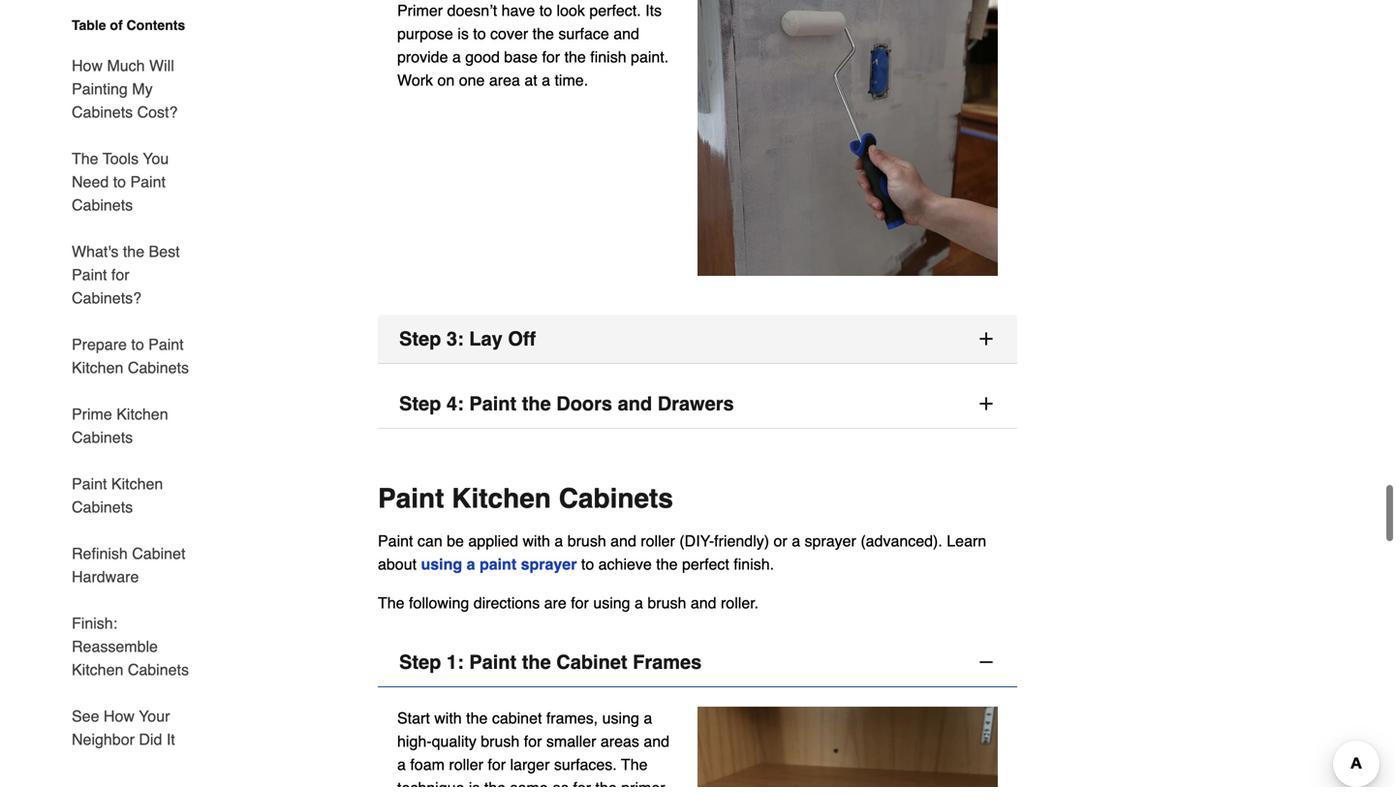 Task type: locate. For each thing, give the bounding box(es) containing it.
kitchen down prime kitchen cabinets link
[[111, 475, 163, 493]]

what's the best paint for cabinets?
[[72, 243, 180, 307]]

a right or
[[792, 532, 800, 550]]

cabinet up frames,
[[556, 651, 627, 674]]

sprayer
[[805, 532, 856, 550], [521, 555, 577, 573]]

with right applied
[[523, 532, 550, 550]]

how up painting
[[72, 57, 103, 75]]

are
[[544, 594, 566, 612]]

and right doors
[[618, 393, 652, 415]]

paint up about
[[378, 532, 413, 550]]

tools
[[103, 150, 139, 168]]

1 step from the top
[[399, 328, 441, 350]]

a
[[554, 532, 563, 550], [792, 532, 800, 550], [467, 555, 475, 573], [635, 594, 643, 612], [644, 709, 652, 727], [397, 756, 406, 774]]

the for the tools you need to paint cabinets
[[72, 150, 98, 168]]

much
[[107, 57, 145, 75]]

the up need in the left top of the page
[[72, 150, 98, 168]]

prepare
[[72, 336, 127, 354]]

0 horizontal spatial brush
[[481, 733, 520, 751]]

0 vertical spatial using
[[421, 555, 462, 573]]

2 vertical spatial to
[[581, 555, 594, 573]]

paint right 4:
[[469, 393, 516, 415]]

how much will painting my cabinets cost?
[[72, 57, 178, 121]]

kitchen up applied
[[452, 483, 551, 514]]

step inside the "step 4: paint the doors and drawers" 'button'
[[399, 393, 441, 415]]

using inside start with the cabinet frames, using a high-quality brush for smaller areas and a foam roller for larger surfaces. the technique is the same as for the pri
[[602, 709, 639, 727]]

to right prepare
[[131, 336, 144, 354]]

the left doors
[[522, 393, 551, 415]]

contents
[[126, 17, 185, 33]]

cabinets down prime
[[72, 429, 133, 447]]

cabinet
[[132, 545, 185, 563], [556, 651, 627, 674]]

1 horizontal spatial cabinet
[[556, 651, 627, 674]]

refinish
[[72, 545, 128, 563]]

1 vertical spatial to
[[131, 336, 144, 354]]

what's
[[72, 243, 119, 261]]

step 3: lay off button
[[378, 315, 1017, 364]]

cabinet inside "button"
[[556, 651, 627, 674]]

step inside the step 1: paint the cabinet frames "button"
[[399, 651, 441, 674]]

the down areas
[[621, 756, 648, 774]]

step left "3:" on the left of page
[[399, 328, 441, 350]]

step
[[399, 328, 441, 350], [399, 393, 441, 415], [399, 651, 441, 674]]

2 horizontal spatial brush
[[647, 594, 686, 612]]

0 vertical spatial cabinet
[[132, 545, 185, 563]]

step 4: paint the doors and drawers button
[[378, 380, 1017, 429]]

the
[[123, 243, 144, 261], [522, 393, 551, 415], [656, 555, 678, 573], [522, 651, 551, 674], [466, 709, 488, 727], [484, 779, 506, 788], [595, 779, 617, 788]]

cabinets inside the tools you need to paint cabinets
[[72, 196, 133, 214]]

how
[[72, 57, 103, 75], [104, 708, 135, 726]]

step left 1:
[[399, 651, 441, 674]]

cabinets inside paint kitchen cabinets
[[72, 498, 133, 516]]

be
[[447, 532, 464, 550]]

2 vertical spatial brush
[[481, 733, 520, 751]]

roller left (diy- at the bottom of the page
[[641, 532, 675, 550]]

kitchen right prime
[[116, 405, 168, 423]]

1 vertical spatial the
[[378, 594, 405, 612]]

and
[[618, 393, 652, 415], [610, 532, 636, 550], [691, 594, 716, 612], [644, 733, 669, 751]]

1 horizontal spatial the
[[378, 594, 405, 612]]

brush up using a paint sprayer to achieve the perfect finish.
[[567, 532, 606, 550]]

sprayer up are
[[521, 555, 577, 573]]

prepare to paint kitchen cabinets
[[72, 336, 189, 377]]

1 horizontal spatial brush
[[567, 532, 606, 550]]

1 vertical spatial step
[[399, 393, 441, 415]]

step left 4:
[[399, 393, 441, 415]]

how up neighbor
[[104, 708, 135, 726]]

kitchen down prepare
[[72, 359, 123, 377]]

cabinets?
[[72, 289, 141, 307]]

1 vertical spatial with
[[434, 709, 462, 727]]

1 vertical spatial cabinet
[[556, 651, 627, 674]]

minus image
[[977, 653, 996, 672]]

and inside paint can be applied with a brush and roller (diy-friendly) or a sprayer (advanced). learn about
[[610, 532, 636, 550]]

perfect
[[682, 555, 729, 573]]

to for the
[[113, 173, 126, 191]]

prime kitchen cabinets
[[72, 405, 168, 447]]

0 vertical spatial with
[[523, 532, 550, 550]]

start with the cabinet frames, using a high-quality brush for smaller areas and a foam roller for larger surfaces. the technique is the same as for the pri
[[397, 709, 669, 788]]

kitchen down reassemble at left
[[72, 661, 123, 679]]

cabinets down need in the left top of the page
[[72, 196, 133, 214]]

2 horizontal spatial the
[[621, 756, 648, 774]]

paint right 1:
[[469, 651, 516, 674]]

with up quality
[[434, 709, 462, 727]]

cabinets up prime kitchen cabinets link
[[128, 359, 189, 377]]

cabinets
[[72, 103, 133, 121], [72, 196, 133, 214], [128, 359, 189, 377], [72, 429, 133, 447], [559, 483, 673, 514], [72, 498, 133, 516], [128, 661, 189, 679]]

2 vertical spatial using
[[602, 709, 639, 727]]

cabinet up hardware
[[132, 545, 185, 563]]

0 horizontal spatial sprayer
[[521, 555, 577, 573]]

roller
[[641, 532, 675, 550], [449, 756, 483, 774]]

the left best
[[123, 243, 144, 261]]

1 vertical spatial how
[[104, 708, 135, 726]]

paint down what's
[[72, 266, 107, 284]]

using down can at the bottom of the page
[[421, 555, 462, 573]]

paint right prepare
[[148, 336, 184, 354]]

paint
[[130, 173, 166, 191], [72, 266, 107, 284], [148, 336, 184, 354], [469, 393, 516, 415], [72, 475, 107, 493], [378, 483, 444, 514], [378, 532, 413, 550], [469, 651, 516, 674]]

the inside the tools you need to paint cabinets
[[72, 150, 98, 168]]

kitchen inside paint kitchen cabinets
[[111, 475, 163, 493]]

what's the best paint for cabinets? link
[[72, 229, 202, 322]]

painting
[[72, 80, 128, 98]]

learn
[[947, 532, 986, 550]]

as
[[552, 779, 569, 788]]

and right areas
[[644, 733, 669, 751]]

kitchen
[[72, 359, 123, 377], [116, 405, 168, 423], [111, 475, 163, 493], [452, 483, 551, 514], [72, 661, 123, 679]]

1 vertical spatial sprayer
[[521, 555, 577, 573]]

using
[[421, 555, 462, 573], [593, 594, 630, 612], [602, 709, 639, 727]]

paint down you
[[130, 173, 166, 191]]

the down the surfaces.
[[595, 779, 617, 788]]

2 vertical spatial step
[[399, 651, 441, 674]]

frames
[[633, 651, 702, 674]]

can
[[417, 532, 442, 550]]

it
[[166, 731, 175, 749]]

how inside see how your neighbor did it
[[104, 708, 135, 726]]

0 horizontal spatial cabinet
[[132, 545, 185, 563]]

cabinets up the refinish
[[72, 498, 133, 516]]

with
[[523, 532, 550, 550], [434, 709, 462, 727]]

cabinets inside the finish: reassemble kitchen cabinets
[[128, 661, 189, 679]]

0 horizontal spatial the
[[72, 150, 98, 168]]

to left achieve
[[581, 555, 594, 573]]

technique
[[397, 779, 464, 788]]

and inside the "step 4: paint the doors and drawers" 'button'
[[618, 393, 652, 415]]

1 vertical spatial roller
[[449, 756, 483, 774]]

cabinets inside how much will painting my cabinets cost?
[[72, 103, 133, 121]]

paint inside the prepare to paint kitchen cabinets
[[148, 336, 184, 354]]

step 1: paint the cabinet frames button
[[378, 638, 1017, 688]]

brush down cabinet
[[481, 733, 520, 751]]

my
[[132, 80, 153, 98]]

3 step from the top
[[399, 651, 441, 674]]

step inside step 3: lay off button
[[399, 328, 441, 350]]

paint inside paint can be applied with a brush and roller (diy-friendly) or a sprayer (advanced). learn about
[[378, 532, 413, 550]]

finish: reassemble kitchen cabinets link
[[72, 601, 202, 694]]

1 horizontal spatial to
[[131, 336, 144, 354]]

to
[[113, 173, 126, 191], [131, 336, 144, 354], [581, 555, 594, 573]]

0 horizontal spatial roller
[[449, 756, 483, 774]]

for
[[111, 266, 129, 284], [571, 594, 589, 612], [524, 733, 542, 751], [488, 756, 506, 774], [573, 779, 591, 788]]

paint kitchen cabinets up the refinish
[[72, 475, 163, 516]]

need
[[72, 173, 109, 191]]

the
[[72, 150, 98, 168], [378, 594, 405, 612], [621, 756, 648, 774]]

the inside 'button'
[[522, 393, 551, 415]]

high-
[[397, 733, 432, 751]]

how inside how much will painting my cabinets cost?
[[72, 57, 103, 75]]

0 vertical spatial step
[[399, 328, 441, 350]]

smaller
[[546, 733, 596, 751]]

0 vertical spatial sprayer
[[805, 532, 856, 550]]

1 vertical spatial using
[[593, 594, 630, 612]]

0 vertical spatial the
[[72, 150, 98, 168]]

hardware
[[72, 568, 139, 586]]

directions
[[473, 594, 540, 612]]

kitchen inside the prepare to paint kitchen cabinets
[[72, 359, 123, 377]]

doors
[[556, 393, 612, 415]]

about
[[378, 555, 417, 573]]

lay
[[469, 328, 502, 350]]

cabinets up your
[[128, 661, 189, 679]]

refinish cabinet hardware
[[72, 545, 185, 586]]

0 vertical spatial how
[[72, 57, 103, 75]]

0 horizontal spatial to
[[113, 173, 126, 191]]

0 horizontal spatial with
[[434, 709, 462, 727]]

1 horizontal spatial roller
[[641, 532, 675, 550]]

1 horizontal spatial with
[[523, 532, 550, 550]]

to down "tools"
[[113, 173, 126, 191]]

0 vertical spatial brush
[[567, 532, 606, 550]]

2 step from the top
[[399, 393, 441, 415]]

to inside the tools you need to paint cabinets
[[113, 173, 126, 191]]

the up quality
[[466, 709, 488, 727]]

paint kitchen cabinets link
[[72, 461, 202, 531]]

sprayer right or
[[805, 532, 856, 550]]

will
[[149, 57, 174, 75]]

using down achieve
[[593, 594, 630, 612]]

quality
[[432, 733, 476, 751]]

using a paint sprayer to achieve the perfect finish.
[[421, 555, 774, 573]]

table of contents element
[[56, 16, 202, 752]]

the left perfect
[[656, 555, 678, 573]]

the inside what's the best paint for cabinets?
[[123, 243, 144, 261]]

brush inside start with the cabinet frames, using a high-quality brush for smaller areas and a foam roller for larger surfaces. the technique is the same as for the pri
[[481, 733, 520, 751]]

the up cabinet
[[522, 651, 551, 674]]

for up cabinets?
[[111, 266, 129, 284]]

2 horizontal spatial to
[[581, 555, 594, 573]]

and up achieve
[[610, 532, 636, 550]]

brush down paint can be applied with a brush and roller (diy-friendly) or a sprayer (advanced). learn about
[[647, 594, 686, 612]]

off
[[508, 328, 536, 350]]

using up areas
[[602, 709, 639, 727]]

the down about
[[378, 594, 405, 612]]

did
[[139, 731, 162, 749]]

0 horizontal spatial paint kitchen cabinets
[[72, 475, 163, 516]]

1 horizontal spatial sprayer
[[805, 532, 856, 550]]

0 vertical spatial roller
[[641, 532, 675, 550]]

paint kitchen cabinets up applied
[[378, 483, 673, 514]]

0 vertical spatial to
[[113, 173, 126, 191]]

kitchen inside prime kitchen cabinets
[[116, 405, 168, 423]]

cabinets up achieve
[[559, 483, 673, 514]]

2 vertical spatial the
[[621, 756, 648, 774]]

table
[[72, 17, 106, 33]]

(diy-
[[679, 532, 714, 550]]

cabinets down painting
[[72, 103, 133, 121]]

roller up is
[[449, 756, 483, 774]]

3:
[[446, 328, 464, 350]]

the for the following directions are for using a brush and roller.
[[378, 594, 405, 612]]

1 vertical spatial brush
[[647, 594, 686, 612]]



Task type: vqa. For each thing, say whether or not it's contained in the screenshot.
Cabinet to the bottom
yes



Task type: describe. For each thing, give the bounding box(es) containing it.
or
[[774, 532, 787, 550]]

for inside what's the best paint for cabinets?
[[111, 266, 129, 284]]

for right are
[[571, 594, 589, 612]]

using for the following directions are for using a brush and roller.
[[593, 594, 630, 612]]

the inside "button"
[[522, 651, 551, 674]]

a down frames
[[644, 709, 652, 727]]

friendly)
[[714, 532, 769, 550]]

a person painting cabinets white with a brush. image
[[698, 707, 998, 788]]

refinish cabinet hardware link
[[72, 531, 202, 601]]

achieve
[[598, 555, 652, 573]]

areas
[[600, 733, 639, 751]]

a left paint
[[467, 555, 475, 573]]

paint down prime kitchen cabinets
[[72, 475, 107, 493]]

to inside the prepare to paint kitchen cabinets
[[131, 336, 144, 354]]

is
[[469, 779, 480, 788]]

plus image
[[977, 329, 996, 349]]

paint kitchen cabinets inside the table of contents "element"
[[72, 475, 163, 516]]

paint up can at the bottom of the page
[[378, 483, 444, 514]]

for down the surfaces.
[[573, 779, 591, 788]]

foam
[[410, 756, 445, 774]]

and inside start with the cabinet frames, using a high-quality brush for smaller areas and a foam roller for larger surfaces. the technique is the same as for the pri
[[644, 733, 669, 751]]

plus image
[[977, 394, 996, 413]]

the tools you need to paint cabinets link
[[72, 136, 202, 229]]

drawers
[[657, 393, 734, 415]]

a up using a paint sprayer to achieve the perfect finish.
[[554, 532, 563, 550]]

your
[[139, 708, 170, 726]]

roller.
[[721, 594, 759, 612]]

and left roller.
[[691, 594, 716, 612]]

cabinets inside prime kitchen cabinets
[[72, 429, 133, 447]]

see how your neighbor did it link
[[72, 694, 202, 752]]

finish: reassemble kitchen cabinets
[[72, 615, 189, 679]]

with inside start with the cabinet frames, using a high-quality brush for smaller areas and a foam roller for larger surfaces. the technique is the same as for the pri
[[434, 709, 462, 727]]

with inside paint can be applied with a brush and roller (diy-friendly) or a sprayer (advanced). learn about
[[523, 532, 550, 550]]

neighbor
[[72, 731, 135, 749]]

1 horizontal spatial paint kitchen cabinets
[[378, 483, 673, 514]]

a down achieve
[[635, 594, 643, 612]]

using for start with the cabinet frames, using a high-quality brush for smaller areas and a foam roller for larger surfaces. the technique is the same as for the pri
[[602, 709, 639, 727]]

finish.
[[734, 555, 774, 573]]

4:
[[446, 393, 464, 415]]

you
[[143, 150, 169, 168]]

best
[[149, 243, 180, 261]]

finish:
[[72, 615, 117, 633]]

step for step 4: paint the doors and drawers
[[399, 393, 441, 415]]

roller inside start with the cabinet frames, using a high-quality brush for smaller areas and a foam roller for larger surfaces. the technique is the same as for the pri
[[449, 756, 483, 774]]

frames,
[[546, 709, 598, 727]]

step 3: lay off
[[399, 328, 536, 350]]

to for using
[[581, 555, 594, 573]]

see
[[72, 708, 99, 726]]

prime
[[72, 405, 112, 423]]

a left foam
[[397, 756, 406, 774]]

larger
[[510, 756, 550, 774]]

the right is
[[484, 779, 506, 788]]

paint inside the tools you need to paint cabinets
[[130, 173, 166, 191]]

step 1: paint the cabinet frames
[[399, 651, 702, 674]]

of
[[110, 17, 123, 33]]

same
[[510, 779, 548, 788]]

start
[[397, 709, 430, 727]]

the tools you need to paint cabinets
[[72, 150, 169, 214]]

paint
[[479, 555, 516, 573]]

a person rolling white paint onto cabinets. image
[[698, 0, 998, 276]]

step for step 1: paint the cabinet frames
[[399, 651, 441, 674]]

brush inside paint can be applied with a brush and roller (diy-friendly) or a sprayer (advanced). learn about
[[567, 532, 606, 550]]

kitchen inside the finish: reassemble kitchen cabinets
[[72, 661, 123, 679]]

for left larger
[[488, 756, 506, 774]]

prime kitchen cabinets link
[[72, 391, 202, 461]]

sprayer inside paint can be applied with a brush and roller (diy-friendly) or a sprayer (advanced). learn about
[[805, 532, 856, 550]]

applied
[[468, 532, 518, 550]]

cabinet inside refinish cabinet hardware
[[132, 545, 185, 563]]

paint inside what's the best paint for cabinets?
[[72, 266, 107, 284]]

step 4: paint the doors and drawers
[[399, 393, 734, 415]]

surfaces.
[[554, 756, 617, 774]]

(advanced).
[[861, 532, 942, 550]]

how much will painting my cabinets cost? link
[[72, 43, 202, 136]]

1:
[[446, 651, 464, 674]]

for up larger
[[524, 733, 542, 751]]

cost?
[[137, 103, 178, 121]]

cabinet
[[492, 709, 542, 727]]

table of contents
[[72, 17, 185, 33]]

using a paint sprayer link
[[421, 555, 577, 573]]

paint inside "button"
[[469, 651, 516, 674]]

paint can be applied with a brush and roller (diy-friendly) or a sprayer (advanced). learn about
[[378, 532, 986, 573]]

prepare to paint kitchen cabinets link
[[72, 322, 202, 391]]

paint inside 'button'
[[469, 393, 516, 415]]

roller inside paint can be applied with a brush and roller (diy-friendly) or a sprayer (advanced). learn about
[[641, 532, 675, 550]]

cabinets inside the prepare to paint kitchen cabinets
[[128, 359, 189, 377]]

see how your neighbor did it
[[72, 708, 175, 749]]

the inside start with the cabinet frames, using a high-quality brush for smaller areas and a foam roller for larger surfaces. the technique is the same as for the pri
[[621, 756, 648, 774]]

step for step 3: lay off
[[399, 328, 441, 350]]

the following directions are for using a brush and roller.
[[378, 594, 759, 612]]

reassemble
[[72, 638, 158, 656]]

following
[[409, 594, 469, 612]]



